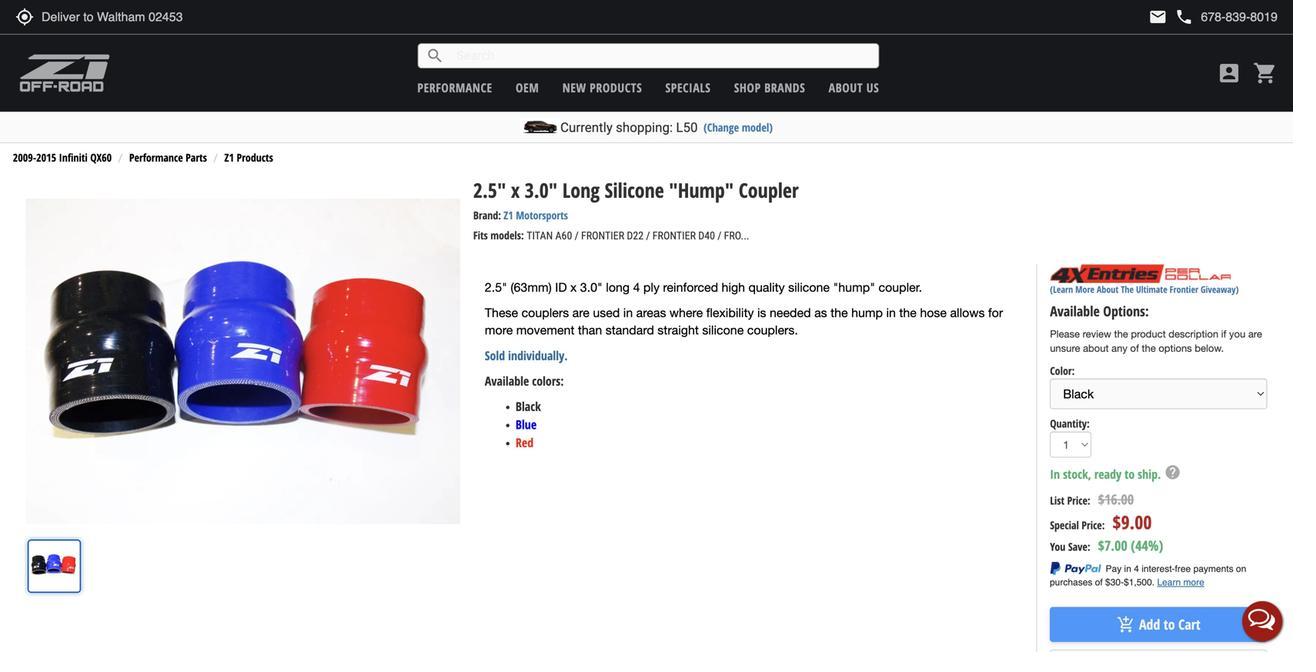 Task type: describe. For each thing, give the bounding box(es) containing it.
1 horizontal spatial to
[[1164, 615, 1176, 634]]

1 horizontal spatial x
[[571, 280, 577, 295]]

products
[[237, 150, 273, 165]]

black blue red
[[516, 398, 541, 451]]

review
[[1083, 328, 1112, 340]]

z1 motorsports link
[[504, 208, 568, 223]]

you
[[1051, 539, 1066, 554]]

description
[[1169, 328, 1219, 340]]

areas
[[637, 306, 667, 320]]

2.5" x 3.0" long silicone "hump" coupler brand: z1 motorsports fits models: titan a60 / frontier d22 / frontier d40 / fro...
[[474, 176, 799, 243]]

shop brands
[[735, 79, 806, 96]]

mail phone
[[1149, 8, 1194, 26]]

high
[[722, 280, 746, 295]]

"hump"
[[834, 280, 876, 295]]

shopping_cart link
[[1250, 61, 1278, 85]]

currently
[[561, 120, 613, 135]]

(change
[[704, 120, 739, 135]]

please
[[1051, 328, 1080, 340]]

to inside the in stock, ready to ship. help
[[1125, 466, 1135, 482]]

specials link
[[666, 79, 711, 96]]

unsure
[[1051, 342, 1081, 354]]

hose
[[921, 306, 947, 320]]

0 horizontal spatial about
[[829, 79, 863, 96]]

oem
[[516, 79, 539, 96]]

specials
[[666, 79, 711, 96]]

a60
[[556, 229, 573, 242]]

performance parts
[[129, 150, 207, 165]]

of
[[1131, 342, 1140, 354]]

colors:
[[532, 373, 564, 389]]

2.5" for x
[[474, 176, 506, 204]]

z1 motorsports logo image
[[19, 54, 111, 92]]

blue
[[516, 416, 537, 433]]

2 frontier from the left
[[653, 229, 696, 242]]

new products link
[[563, 79, 642, 96]]

the left hose
[[900, 306, 917, 320]]

list
[[1051, 493, 1065, 508]]

shopping:
[[616, 120, 673, 135]]

flexibility
[[707, 306, 754, 320]]

ply
[[644, 280, 660, 295]]

stock,
[[1064, 466, 1092, 482]]

performance parts link
[[129, 150, 207, 165]]

are inside (learn more about the ultimate frontier giveaway) available options: please review the product description if you are unsure about any of the options below.
[[1249, 328, 1263, 340]]

couplers.
[[748, 323, 798, 337]]

shop brands link
[[735, 79, 806, 96]]

about inside (learn more about the ultimate frontier giveaway) available options: please review the product description if you are unsure about any of the options below.
[[1097, 283, 1119, 296]]

2 in from the left
[[887, 306, 896, 320]]

shop
[[735, 79, 761, 96]]

d40
[[699, 229, 715, 242]]

frontier
[[1170, 283, 1199, 296]]

used
[[593, 306, 620, 320]]

more
[[485, 323, 513, 337]]

x inside the 2.5" x 3.0" long silicone "hump" coupler brand: z1 motorsports fits models: titan a60 / frontier d22 / frontier d40 / fro...
[[511, 176, 520, 204]]

needed
[[770, 306, 811, 320]]

2.5" (63mm) id x 3.0" long 4 ply reinforced high quality silicone "hump" coupler.
[[485, 280, 923, 295]]

you
[[1230, 328, 1246, 340]]

for
[[989, 306, 1004, 320]]

in
[[1051, 466, 1061, 482]]

special
[[1051, 518, 1080, 533]]

3.0" inside the 2.5" x 3.0" long silicone "hump" coupler brand: z1 motorsports fits models: titan a60 / frontier d22 / frontier d40 / fro...
[[525, 176, 558, 204]]

coupler.
[[879, 280, 923, 295]]

as
[[815, 306, 828, 320]]

models:
[[491, 228, 524, 243]]

products
[[590, 79, 642, 96]]

qx60
[[90, 150, 112, 165]]

are inside 'these couplers are used in areas where flexibility is needed as the hump in the hose allows for more movement than standard straight silicone couplers.'
[[573, 306, 590, 320]]

$16.00
[[1099, 490, 1135, 509]]

z1 products
[[225, 150, 273, 165]]

ultimate
[[1137, 283, 1168, 296]]

if
[[1222, 328, 1227, 340]]

individually.
[[508, 347, 568, 364]]

sold individually.
[[485, 347, 568, 364]]

4
[[633, 280, 640, 295]]

save:
[[1069, 539, 1091, 554]]

2.5" for (63mm)
[[485, 280, 507, 295]]

black
[[516, 398, 541, 415]]

Search search field
[[445, 44, 879, 68]]

cart
[[1179, 615, 1201, 634]]

price: for $9.00
[[1082, 518, 1106, 533]]

add
[[1140, 615, 1161, 634]]

phone
[[1175, 8, 1194, 26]]

silicone
[[605, 176, 664, 204]]

2009-
[[13, 150, 36, 165]]

silicone inside 'these couplers are used in areas where flexibility is needed as the hump in the hose allows for more movement than standard straight silicone couplers.'
[[703, 323, 744, 337]]

z1 products link
[[225, 150, 273, 165]]

titan
[[527, 229, 553, 242]]

product
[[1132, 328, 1166, 340]]

performance link
[[418, 79, 493, 96]]

price: for $16.00
[[1068, 493, 1091, 508]]

add_shopping_cart add to cart
[[1117, 615, 1201, 634]]



Task type: locate. For each thing, give the bounding box(es) containing it.
about
[[1084, 342, 1109, 354]]

infiniti
[[59, 150, 88, 165]]

parts
[[186, 150, 207, 165]]

1 frontier from the left
[[581, 229, 625, 242]]

0 vertical spatial x
[[511, 176, 520, 204]]

performance
[[129, 150, 183, 165]]

0 horizontal spatial frontier
[[581, 229, 625, 242]]

standard
[[606, 323, 654, 337]]

1 vertical spatial available
[[485, 373, 529, 389]]

z1 inside the 2.5" x 3.0" long silicone "hump" coupler brand: z1 motorsports fits models: titan a60 / frontier d22 / frontier d40 / fro...
[[504, 208, 513, 223]]

2009-2015 infiniti qx60 link
[[13, 150, 112, 165]]

0 horizontal spatial z1
[[225, 150, 234, 165]]

(44%)
[[1132, 536, 1164, 555]]

price: inside the list price: $16.00
[[1068, 493, 1091, 508]]

options
[[1159, 342, 1193, 354]]

new products
[[563, 79, 642, 96]]

available down more
[[1051, 302, 1100, 321]]

reinforced
[[663, 280, 719, 295]]

2.5" up brand:
[[474, 176, 506, 204]]

fits
[[474, 228, 488, 243]]

(63mm)
[[511, 280, 552, 295]]

0 horizontal spatial in
[[624, 306, 633, 320]]

silicone up as
[[789, 280, 830, 295]]

in right hump on the right top
[[887, 306, 896, 320]]

to right add on the right
[[1164, 615, 1176, 634]]

$7.00
[[1099, 536, 1128, 555]]

1 horizontal spatial about
[[1097, 283, 1119, 296]]

/
[[575, 229, 579, 242], [646, 229, 650, 242], [718, 229, 722, 242]]

frontier left the d22
[[581, 229, 625, 242]]

z1
[[225, 150, 234, 165], [504, 208, 513, 223]]

is
[[758, 306, 767, 320]]

1 horizontal spatial frontier
[[653, 229, 696, 242]]

performance
[[418, 79, 493, 96]]

allows
[[951, 306, 985, 320]]

shopping_cart
[[1254, 61, 1278, 85]]

2.5" up these
[[485, 280, 507, 295]]

about us link
[[829, 79, 880, 96]]

0 vertical spatial to
[[1125, 466, 1135, 482]]

0 horizontal spatial to
[[1125, 466, 1135, 482]]

2 / from the left
[[646, 229, 650, 242]]

search
[[426, 47, 445, 65]]

0 vertical spatial are
[[573, 306, 590, 320]]

than
[[578, 323, 602, 337]]

brands
[[765, 79, 806, 96]]

0 horizontal spatial available
[[485, 373, 529, 389]]

the up any
[[1115, 328, 1129, 340]]

1 horizontal spatial 3.0"
[[581, 280, 603, 295]]

0 vertical spatial about
[[829, 79, 863, 96]]

0 vertical spatial silicone
[[789, 280, 830, 295]]

add_shopping_cart
[[1117, 616, 1136, 634]]

frontier left the d40
[[653, 229, 696, 242]]

1 horizontal spatial silicone
[[789, 280, 830, 295]]

couplers
[[522, 306, 569, 320]]

below.
[[1195, 342, 1225, 354]]

mail
[[1149, 8, 1168, 26]]

x up z1 motorsports 'link'
[[511, 176, 520, 204]]

list price: $16.00
[[1051, 490, 1135, 509]]

coupler
[[739, 176, 799, 204]]

are up than
[[573, 306, 590, 320]]

account_box link
[[1214, 61, 1246, 85]]

1 vertical spatial 2.5"
[[485, 280, 507, 295]]

0 horizontal spatial x
[[511, 176, 520, 204]]

1 vertical spatial x
[[571, 280, 577, 295]]

in stock, ready to ship. help
[[1051, 464, 1182, 482]]

price: inside special price: $9.00 you save: $7.00 (44%)
[[1082, 518, 1106, 533]]

2009-2015 infiniti qx60
[[13, 150, 112, 165]]

0 vertical spatial z1
[[225, 150, 234, 165]]

about us
[[829, 79, 880, 96]]

giveaway)
[[1201, 283, 1239, 296]]

these couplers are used in areas where flexibility is needed as the hump in the hose allows for more movement than standard straight silicone couplers.
[[485, 306, 1004, 337]]

1 vertical spatial are
[[1249, 328, 1263, 340]]

are
[[573, 306, 590, 320], [1249, 328, 1263, 340]]

1 horizontal spatial z1
[[504, 208, 513, 223]]

1 horizontal spatial in
[[887, 306, 896, 320]]

price: up save:
[[1082, 518, 1106, 533]]

long
[[563, 176, 600, 204]]

price: right list
[[1068, 493, 1091, 508]]

about left us at the right
[[829, 79, 863, 96]]

account_box
[[1218, 61, 1242, 85]]

special price: $9.00 you save: $7.00 (44%)
[[1051, 510, 1164, 555]]

in up 'standard'
[[624, 306, 633, 320]]

about left the in the top of the page
[[1097, 283, 1119, 296]]

0 vertical spatial price:
[[1068, 493, 1091, 508]]

frontier
[[581, 229, 625, 242], [653, 229, 696, 242]]

to left ship.
[[1125, 466, 1135, 482]]

2.5" inside the 2.5" x 3.0" long silicone "hump" coupler brand: z1 motorsports fits models: titan a60 / frontier d22 / frontier d40 / fro...
[[474, 176, 506, 204]]

are right you
[[1249, 328, 1263, 340]]

z1 up models:
[[504, 208, 513, 223]]

1 vertical spatial 3.0"
[[581, 280, 603, 295]]

0 horizontal spatial 3.0"
[[525, 176, 558, 204]]

new
[[563, 79, 587, 96]]

1 vertical spatial z1
[[504, 208, 513, 223]]

ship.
[[1138, 466, 1162, 482]]

x right id
[[571, 280, 577, 295]]

the right as
[[831, 306, 848, 320]]

currently shopping: l50 (change model)
[[561, 120, 773, 135]]

available inside (learn more about the ultimate frontier giveaway) available options: please review the product description if you are unsure about any of the options below.
[[1051, 302, 1100, 321]]

1 in from the left
[[624, 306, 633, 320]]

mail link
[[1149, 8, 1168, 26]]

3.0" up motorsports
[[525, 176, 558, 204]]

1 / from the left
[[575, 229, 579, 242]]

0 horizontal spatial /
[[575, 229, 579, 242]]

0 horizontal spatial are
[[573, 306, 590, 320]]

/ right a60
[[575, 229, 579, 242]]

oem link
[[516, 79, 539, 96]]

1 horizontal spatial available
[[1051, 302, 1100, 321]]

1 horizontal spatial are
[[1249, 328, 1263, 340]]

us
[[867, 79, 880, 96]]

available down sold
[[485, 373, 529, 389]]

0 horizontal spatial silicone
[[703, 323, 744, 337]]

$9.00
[[1113, 510, 1152, 535]]

1 vertical spatial about
[[1097, 283, 1119, 296]]

(learn
[[1051, 283, 1074, 296]]

(learn more about the ultimate frontier giveaway) link
[[1051, 283, 1239, 296]]

the
[[1121, 283, 1134, 296]]

silicone
[[789, 280, 830, 295], [703, 323, 744, 337]]

help
[[1165, 464, 1182, 481]]

2015
[[36, 150, 56, 165]]

quality
[[749, 280, 785, 295]]

/ right the d22
[[646, 229, 650, 242]]

options:
[[1104, 302, 1150, 321]]

ready
[[1095, 466, 1122, 482]]

color:
[[1051, 364, 1075, 378]]

/ right the d40
[[718, 229, 722, 242]]

long
[[606, 280, 630, 295]]

0 vertical spatial available
[[1051, 302, 1100, 321]]

price:
[[1068, 493, 1091, 508], [1082, 518, 1106, 533]]

0 vertical spatial 2.5"
[[474, 176, 506, 204]]

1 horizontal spatial /
[[646, 229, 650, 242]]

1 vertical spatial price:
[[1082, 518, 1106, 533]]

3 / from the left
[[718, 229, 722, 242]]

1 vertical spatial to
[[1164, 615, 1176, 634]]

model)
[[742, 120, 773, 135]]

1 vertical spatial silicone
[[703, 323, 744, 337]]

in
[[624, 306, 633, 320], [887, 306, 896, 320]]

the right of on the bottom
[[1142, 342, 1157, 354]]

silicone down flexibility
[[703, 323, 744, 337]]

"hump"
[[669, 176, 734, 204]]

motorsports
[[516, 208, 568, 223]]

3.0" left long
[[581, 280, 603, 295]]

2 horizontal spatial /
[[718, 229, 722, 242]]

d22
[[627, 229, 644, 242]]

more
[[1076, 283, 1095, 296]]

hump
[[852, 306, 883, 320]]

z1 left products
[[225, 150, 234, 165]]

fro...
[[724, 229, 750, 242]]

quantity:
[[1051, 416, 1090, 431]]

available colors:
[[485, 373, 564, 389]]

these
[[485, 306, 518, 320]]

0 vertical spatial 3.0"
[[525, 176, 558, 204]]



Task type: vqa. For each thing, say whether or not it's contained in the screenshot.
"Color:"
yes



